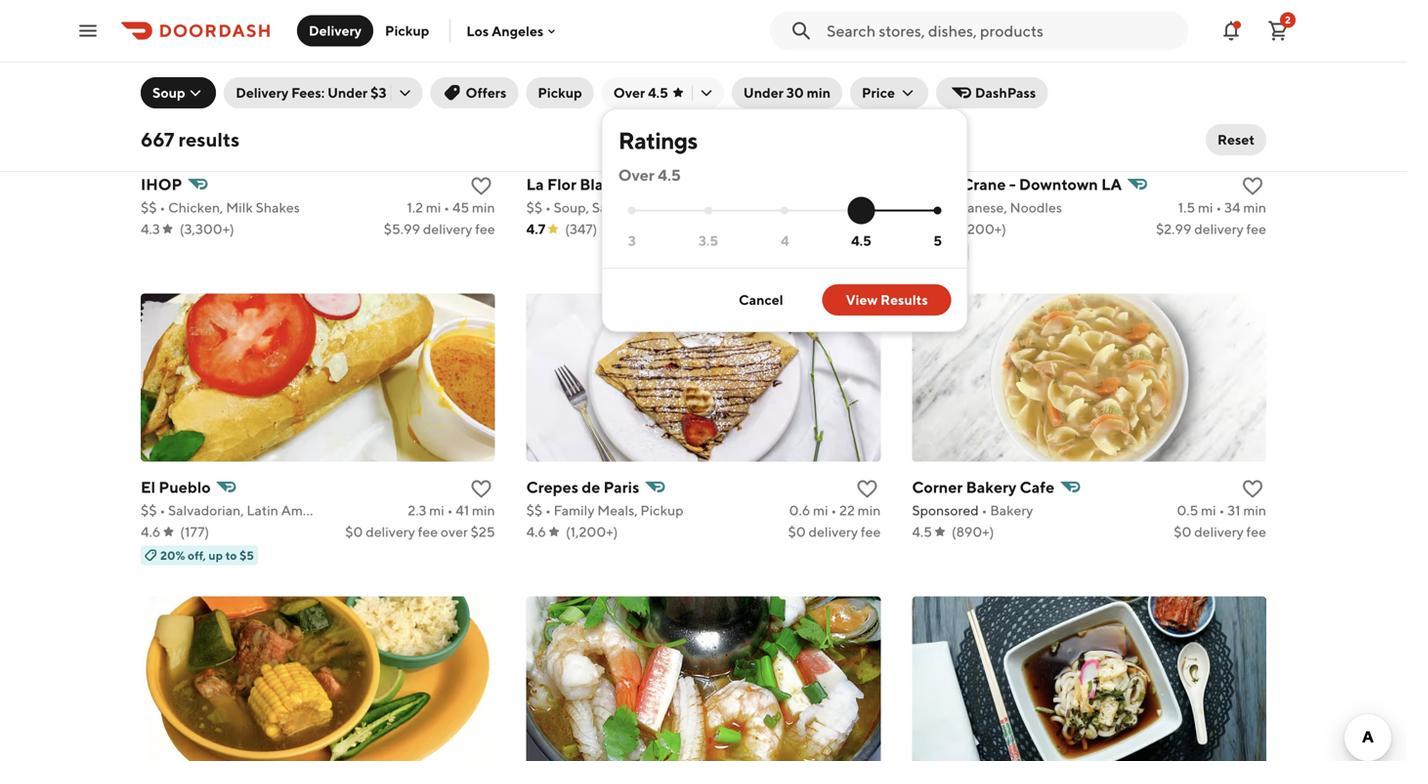 Task type: describe. For each thing, give the bounding box(es) containing it.
dashpass button
[[936, 77, 1048, 109]]

1.5
[[1179, 200, 1196, 216]]

1 under from the left
[[328, 85, 368, 101]]

ihop
[[141, 175, 182, 194]]

4.5 inside button
[[648, 85, 668, 101]]

$​0 for corner bakery cafe
[[1174, 524, 1192, 540]]

min for crepes de paris
[[858, 503, 881, 519]]

&
[[949, 175, 959, 194]]

view results button
[[823, 284, 952, 316]]

(347)
[[565, 221, 598, 237]]

salvadorian
[[592, 200, 665, 216]]

fee for ihop
[[475, 221, 495, 237]]

delivery for ihop
[[423, 221, 473, 237]]

• down pine on the top
[[931, 200, 937, 216]]

reset button
[[1206, 124, 1267, 155]]

• down the el pueblo
[[160, 503, 165, 519]]

mi for crepes de paris
[[813, 503, 829, 519]]

1 horizontal spatial pickup
[[538, 85, 582, 101]]

click to add this store to your saved list image for corner bakery cafe
[[1241, 478, 1265, 501]]

$2.99 delivery fee for 48
[[771, 221, 881, 237]]

blanca
[[580, 175, 629, 194]]

downtown
[[1019, 175, 1099, 194]]

view
[[846, 292, 878, 308]]

(3,200+)
[[952, 221, 1007, 237]]

trending
[[916, 246, 966, 260]]

$$ for crepes de paris
[[527, 503, 543, 519]]

corner bakery cafe
[[912, 478, 1055, 497]]

soup button
[[141, 77, 216, 109]]

4.3
[[141, 221, 160, 237]]

mi for pine & crane - downtown la
[[1198, 200, 1214, 216]]

5 stars and over image
[[934, 207, 942, 214]]

$5.99 delivery fee
[[384, 221, 495, 237]]

-
[[1010, 175, 1016, 194]]

mi for ihop
[[426, 200, 441, 216]]

$$ • taiwanese, noodles
[[912, 200, 1063, 216]]

• left 22
[[831, 503, 837, 519]]

delivery for corner bakery cafe
[[1195, 524, 1244, 540]]

min for el pueblo
[[472, 503, 495, 519]]

to
[[226, 549, 237, 563]]

Store search: begin typing to search for stores available on DoorDash text field
[[827, 20, 1177, 42]]

$​0 delivery fee for crepes de paris
[[788, 524, 881, 540]]

pueblo
[[159, 478, 211, 497]]

min right 48 at the right of the page
[[858, 200, 881, 216]]

salvadoreña
[[633, 175, 722, 194]]

la
[[527, 175, 544, 194]]

mi right 3.6
[[812, 200, 827, 216]]

2 button
[[1259, 11, 1298, 50]]

(177)
[[180, 524, 209, 540]]

$2.99 for 3.6
[[771, 221, 806, 237]]

$$ for pine & crane - downtown la
[[912, 200, 929, 216]]

1.5 mi • 34 min
[[1179, 200, 1267, 216]]

cafe
[[1020, 478, 1055, 497]]

pine & crane - downtown la
[[912, 175, 1122, 194]]

shakes
[[256, 200, 300, 216]]

4.6 for el
[[141, 524, 161, 540]]

delivery for pine & crane - downtown la
[[1195, 221, 1244, 237]]

1.2 mi • 45 min
[[407, 200, 495, 216]]

paris
[[604, 478, 640, 497]]

4.7
[[527, 221, 546, 237]]

soup
[[152, 85, 185, 101]]

2.3
[[408, 503, 427, 519]]

results
[[178, 128, 240, 151]]

crepes
[[527, 478, 579, 497]]

• left 45
[[444, 200, 450, 216]]

34
[[1225, 200, 1241, 216]]

noodles
[[1010, 200, 1063, 216]]

• left 31
[[1219, 503, 1225, 519]]

$$ • family meals, pickup
[[527, 503, 684, 519]]

$$ • soup, salvadorian
[[527, 200, 665, 216]]

taiwanese,
[[940, 200, 1008, 216]]

results
[[881, 292, 928, 308]]

la
[[1102, 175, 1122, 194]]

angeles
[[492, 23, 544, 39]]

$5
[[240, 549, 254, 563]]

pine
[[912, 175, 946, 194]]

up
[[209, 549, 223, 563]]

mi for corner bakery cafe
[[1202, 503, 1217, 519]]

0 vertical spatial bakery
[[966, 478, 1017, 497]]

fee for el pueblo
[[418, 524, 438, 540]]

(890+)
[[952, 524, 995, 540]]

click to add this store to your saved list image for el pueblo
[[470, 478, 493, 501]]

under 30 min
[[744, 85, 831, 101]]

0.6 mi • 22 min
[[789, 503, 881, 519]]

offers button
[[431, 77, 518, 109]]

$2.99 for 1.5
[[1156, 221, 1192, 237]]

2
[[1286, 14, 1291, 25]]

$$ • salvadorian, latin american
[[141, 503, 341, 519]]

3
[[628, 233, 636, 249]]

under inside button
[[744, 85, 784, 101]]

• down crepes
[[545, 503, 551, 519]]

off,
[[188, 549, 206, 563]]

$25
[[471, 524, 495, 540]]

1 vertical spatial over 4.5
[[619, 166, 681, 184]]

667
[[141, 128, 174, 151]]

offers
[[466, 85, 507, 101]]

• down corner bakery cafe
[[982, 503, 988, 519]]

min inside button
[[807, 85, 831, 101]]

fee for crepes de paris
[[861, 524, 881, 540]]

min for corner bakery cafe
[[1244, 503, 1267, 519]]

4.5 down sponsored at the bottom
[[912, 524, 932, 540]]

delivery for delivery
[[309, 22, 362, 39]]

0 horizontal spatial pickup
[[385, 22, 430, 39]]

41
[[456, 503, 469, 519]]

mi for el pueblo
[[429, 503, 445, 519]]

4.5 down ratings
[[658, 166, 681, 184]]



Task type: locate. For each thing, give the bounding box(es) containing it.
min right 31
[[1244, 503, 1267, 519]]

3 stars and over image
[[628, 207, 636, 214]]

4.5 up ratings
[[648, 85, 668, 101]]

22
[[840, 503, 855, 519]]

mi right 0.5
[[1202, 503, 1217, 519]]

• left soup,
[[545, 200, 551, 216]]

4.5 down 48 at the right of the page
[[852, 233, 872, 249]]

$​0 delivery fee over $25
[[345, 524, 495, 540]]

• left 34 in the top of the page
[[1216, 200, 1222, 216]]

pickup up the $3
[[385, 22, 430, 39]]

view results
[[846, 292, 928, 308]]

min right 30
[[807, 85, 831, 101]]

31
[[1228, 503, 1241, 519]]

delivery
[[423, 221, 473, 237], [809, 221, 858, 237], [1195, 221, 1244, 237], [366, 524, 415, 540], [809, 524, 858, 540], [1195, 524, 1244, 540]]

1 horizontal spatial delivery
[[309, 22, 362, 39]]

0 horizontal spatial click to add this store to your saved list image
[[470, 175, 493, 198]]

delivery down "0.5 mi • 31 min"
[[1195, 524, 1244, 540]]

1 $​0 from the left
[[345, 524, 363, 540]]

pickup button right offers
[[526, 77, 594, 109]]

delivery inside button
[[309, 22, 362, 39]]

pickup
[[385, 22, 430, 39], [538, 85, 582, 101], [641, 503, 684, 519]]

$$ • chicken, milk shakes
[[141, 200, 300, 216]]

delivery button
[[297, 15, 373, 46]]

• left 48 at the right of the page
[[830, 200, 836, 216]]

0 horizontal spatial $​0 delivery fee
[[788, 524, 881, 540]]

2 $​0 delivery fee from the left
[[1174, 524, 1267, 540]]

• left 41
[[447, 503, 453, 519]]

click to add this store to your saved list image for crepes de paris
[[856, 478, 879, 501]]

0 vertical spatial pickup button
[[373, 15, 441, 46]]

$2.99
[[771, 221, 806, 237], [1156, 221, 1192, 237]]

delivery down "0.6 mi • 22 min"
[[809, 524, 858, 540]]

delivery down 1.2 mi • 45 min
[[423, 221, 473, 237]]

over up salvadorian
[[619, 166, 655, 184]]

20% off, up to $5
[[160, 549, 254, 563]]

corner
[[912, 478, 963, 497]]

4.6
[[141, 524, 161, 540], [527, 524, 546, 540]]

notification bell image
[[1220, 19, 1243, 43]]

click to add this store to your saved list image for pine & crane - downtown la
[[1241, 175, 1265, 198]]

2 $2.99 delivery fee from the left
[[1156, 221, 1267, 237]]

0.6
[[789, 503, 811, 519]]

delivery fees: under $3
[[236, 85, 387, 101]]

2 $​0 from the left
[[788, 524, 806, 540]]

3.5
[[699, 233, 719, 249]]

delivery
[[309, 22, 362, 39], [236, 85, 289, 101]]

0.5 mi • 31 min
[[1177, 503, 1267, 519]]

click to add this store to your saved list image up 2.3 mi • 41 min
[[470, 478, 493, 501]]

open menu image
[[76, 19, 100, 43]]

click to add this store to your saved list image up "0.6 mi • 22 min"
[[856, 478, 879, 501]]

0 horizontal spatial under
[[328, 85, 368, 101]]

1 horizontal spatial $2.99 delivery fee
[[1156, 221, 1267, 237]]

fee
[[475, 221, 495, 237], [861, 221, 881, 237], [1247, 221, 1267, 237], [418, 524, 438, 540], [861, 524, 881, 540], [1247, 524, 1267, 540]]

• down ihop in the left top of the page
[[160, 200, 165, 216]]

4.6 for crepes
[[527, 524, 546, 540]]

0 vertical spatial over
[[614, 85, 645, 101]]

over 4.5 inside button
[[614, 85, 668, 101]]

1 $2.99 delivery fee from the left
[[771, 221, 881, 237]]

click to add this store to your saved list image
[[856, 175, 879, 198], [470, 478, 493, 501], [856, 478, 879, 501], [1241, 478, 1265, 501]]

$2.99 delivery fee
[[771, 221, 881, 237], [1156, 221, 1267, 237]]

latin
[[247, 503, 278, 519]]

over inside button
[[614, 85, 645, 101]]

cancel
[[739, 292, 784, 308]]

2 horizontal spatial $​0
[[1174, 524, 1192, 540]]

0 horizontal spatial $​0
[[345, 524, 363, 540]]

1 horizontal spatial 4.6
[[527, 524, 546, 540]]

dashpass
[[976, 85, 1036, 101]]

click to add this store to your saved list image up the 3.6 mi • 48 min
[[856, 175, 879, 198]]

delivery up delivery fees: under $3
[[309, 22, 362, 39]]

flor
[[547, 175, 577, 194]]

$2.99 down 4 stars and over image at right
[[771, 221, 806, 237]]

fee down "0.6 mi • 22 min"
[[861, 524, 881, 540]]

over
[[441, 524, 468, 540]]

(1,200+)
[[566, 524, 618, 540]]

1 horizontal spatial under
[[744, 85, 784, 101]]

delivery for delivery fees: under $3
[[236, 85, 289, 101]]

price
[[862, 85, 895, 101]]

1 click to add this store to your saved list image from the left
[[470, 175, 493, 198]]

1 horizontal spatial $​0 delivery fee
[[1174, 524, 1267, 540]]

bakery
[[966, 478, 1017, 497], [990, 503, 1034, 519]]

$$ for el pueblo
[[141, 503, 157, 519]]

under left the $3
[[328, 85, 368, 101]]

american
[[281, 503, 341, 519]]

fee for pine & crane - downtown la
[[1247, 221, 1267, 237]]

fee down 1.2 mi • 45 min
[[475, 221, 495, 237]]

min for pine & crane - downtown la
[[1244, 200, 1267, 216]]

1 horizontal spatial $​0
[[788, 524, 806, 540]]

$$ left 5 stars and over image
[[912, 200, 929, 216]]

4.6 down crepes
[[527, 524, 546, 540]]

0 horizontal spatial $2.99
[[771, 221, 806, 237]]

4.6 up 20%
[[141, 524, 161, 540]]

$$ for ihop
[[141, 200, 157, 216]]

fee down 2.3
[[418, 524, 438, 540]]

0 horizontal spatial 4.6
[[141, 524, 161, 540]]

ratings
[[619, 127, 698, 154]]

4
[[781, 233, 789, 249]]

over 4.5 button
[[602, 77, 724, 109]]

reset
[[1218, 131, 1255, 148]]

mi right 0.6
[[813, 503, 829, 519]]

bakery down cafe
[[990, 503, 1034, 519]]

2 horizontal spatial pickup
[[641, 503, 684, 519]]

1 vertical spatial over
[[619, 166, 655, 184]]

fee down "0.5 mi • 31 min"
[[1247, 524, 1267, 540]]

de
[[582, 478, 601, 497]]

min right 34 in the top of the page
[[1244, 200, 1267, 216]]

delivery for crepes de paris
[[809, 524, 858, 540]]

0 vertical spatial delivery
[[309, 22, 362, 39]]

sponsored • bakery
[[912, 503, 1034, 519]]

bakery up sponsored • bakery
[[966, 478, 1017, 497]]

1 $2.99 from the left
[[771, 221, 806, 237]]

pickup button
[[373, 15, 441, 46], [526, 77, 594, 109]]

$$ up 4.3
[[141, 200, 157, 216]]

pickup button up the $3
[[373, 15, 441, 46]]

$5.99
[[384, 221, 420, 237]]

min
[[807, 85, 831, 101], [472, 200, 495, 216], [858, 200, 881, 216], [1244, 200, 1267, 216], [472, 503, 495, 519], [858, 503, 881, 519], [1244, 503, 1267, 519]]

2 under from the left
[[744, 85, 784, 101]]

mi right 1.2
[[426, 200, 441, 216]]

$​0
[[345, 524, 363, 540], [788, 524, 806, 540], [1174, 524, 1192, 540]]

30
[[787, 85, 804, 101]]

over 4.5
[[614, 85, 668, 101], [619, 166, 681, 184]]

over 4.5 up ratings
[[614, 85, 668, 101]]

$3
[[371, 85, 387, 101]]

$2.99 down 1.5
[[1156, 221, 1192, 237]]

delivery for el pueblo
[[366, 524, 415, 540]]

min right 41
[[472, 503, 495, 519]]

1 horizontal spatial click to add this store to your saved list image
[[1241, 175, 1265, 198]]

1 vertical spatial pickup button
[[526, 77, 594, 109]]

los angeles
[[467, 23, 544, 39]]

(3,300+)
[[180, 221, 234, 237]]

mi right 2.3
[[429, 503, 445, 519]]

salvadorian,
[[168, 503, 244, 519]]

fee down 1.5 mi • 34 min
[[1247, 221, 1267, 237]]

over
[[614, 85, 645, 101], [619, 166, 655, 184]]

delivery down 1.5 mi • 34 min
[[1195, 221, 1244, 237]]

1 4.6 from the left
[[141, 524, 161, 540]]

4.5
[[648, 85, 668, 101], [658, 166, 681, 184], [852, 233, 872, 249], [912, 524, 932, 540]]

min for ihop
[[472, 200, 495, 216]]

$​0 delivery fee down "0.5 mi • 31 min"
[[1174, 524, 1267, 540]]

click to add this store to your saved list image up "0.5 mi • 31 min"
[[1241, 478, 1265, 501]]

pickup right offers
[[538, 85, 582, 101]]

0 horizontal spatial $2.99 delivery fee
[[771, 221, 881, 237]]

2 click to add this store to your saved list image from the left
[[1241, 175, 1265, 198]]

1.2
[[407, 200, 423, 216]]

meals,
[[598, 503, 638, 519]]

667 results
[[141, 128, 240, 151]]

$​0 delivery fee down "0.6 mi • 22 min"
[[788, 524, 881, 540]]

48
[[838, 200, 855, 216]]

$​0 for el pueblo
[[345, 524, 363, 540]]

over up ratings
[[614, 85, 645, 101]]

0 horizontal spatial delivery
[[236, 85, 289, 101]]

0 horizontal spatial pickup button
[[373, 15, 441, 46]]

min right 45
[[472, 200, 495, 216]]

$2.99 delivery fee down 1.5 mi • 34 min
[[1156, 221, 1267, 237]]

2 4.6 from the left
[[527, 524, 546, 540]]

3.5 stars and over image
[[705, 207, 713, 214]]

$$ down crepes
[[527, 503, 543, 519]]

0 vertical spatial over 4.5
[[614, 85, 668, 101]]

2.3 mi • 41 min
[[408, 503, 495, 519]]

$​0 for crepes de paris
[[788, 524, 806, 540]]

el
[[141, 478, 155, 497]]

milk
[[226, 200, 253, 216]]

4 stars and over image
[[781, 207, 789, 214]]

1 vertical spatial bakery
[[990, 503, 1034, 519]]

1 horizontal spatial $2.99
[[1156, 221, 1192, 237]]

45
[[452, 200, 469, 216]]

family
[[554, 503, 595, 519]]

3.6 mi • 48 min
[[790, 200, 881, 216]]

click to add this store to your saved list image for ihop
[[470, 175, 493, 198]]

$$
[[141, 200, 157, 216], [527, 200, 543, 216], [912, 200, 929, 216], [141, 503, 157, 519], [527, 503, 543, 519]]

min right 22
[[858, 503, 881, 519]]

5
[[934, 233, 942, 249]]

1 items, open order cart image
[[1267, 19, 1290, 43]]

click to add this store to your saved list image up 1.2 mi • 45 min
[[470, 175, 493, 198]]

crane
[[962, 175, 1006, 194]]

el pueblo
[[141, 478, 211, 497]]

under
[[328, 85, 368, 101], [744, 85, 784, 101]]

fee for corner bakery cafe
[[1247, 524, 1267, 540]]

chicken,
[[168, 200, 223, 216]]

mi right 1.5
[[1198, 200, 1214, 216]]

1 vertical spatial pickup
[[538, 85, 582, 101]]

cancel button
[[716, 284, 807, 316]]

over 4.5 down ratings
[[619, 166, 681, 184]]

fee down the 3.6 mi • 48 min
[[861, 221, 881, 237]]

soup,
[[554, 200, 589, 216]]

$​0 delivery fee for corner bakery cafe
[[1174, 524, 1267, 540]]

0 vertical spatial pickup
[[385, 22, 430, 39]]

sponsored
[[912, 503, 979, 519]]

click to add this store to your saved list image
[[470, 175, 493, 198], [1241, 175, 1265, 198]]

$$ down el
[[141, 503, 157, 519]]

1 $​0 delivery fee from the left
[[788, 524, 881, 540]]

fees:
[[291, 85, 325, 101]]

crepes de paris
[[527, 478, 640, 497]]

1 vertical spatial delivery
[[236, 85, 289, 101]]

delivery down 2.3
[[366, 524, 415, 540]]

3 $​0 from the left
[[1174, 524, 1192, 540]]

1 horizontal spatial pickup button
[[526, 77, 594, 109]]

click to add this store to your saved list image up 1.5 mi • 34 min
[[1241, 175, 1265, 198]]

$$ up 4.7
[[527, 200, 543, 216]]

delivery down the 3.6 mi • 48 min
[[809, 221, 858, 237]]

under left 30
[[744, 85, 784, 101]]

los
[[467, 23, 489, 39]]

pickup right "meals,"
[[641, 503, 684, 519]]

$2.99 delivery fee down the 3.6 mi • 48 min
[[771, 221, 881, 237]]

$2.99 delivery fee for 34
[[1156, 221, 1267, 237]]

delivery left fees:
[[236, 85, 289, 101]]

20%
[[160, 549, 185, 563]]

2 vertical spatial pickup
[[641, 503, 684, 519]]

price button
[[850, 77, 929, 109]]

2 $2.99 from the left
[[1156, 221, 1192, 237]]



Task type: vqa. For each thing, say whether or not it's contained in the screenshot.
third $​0
yes



